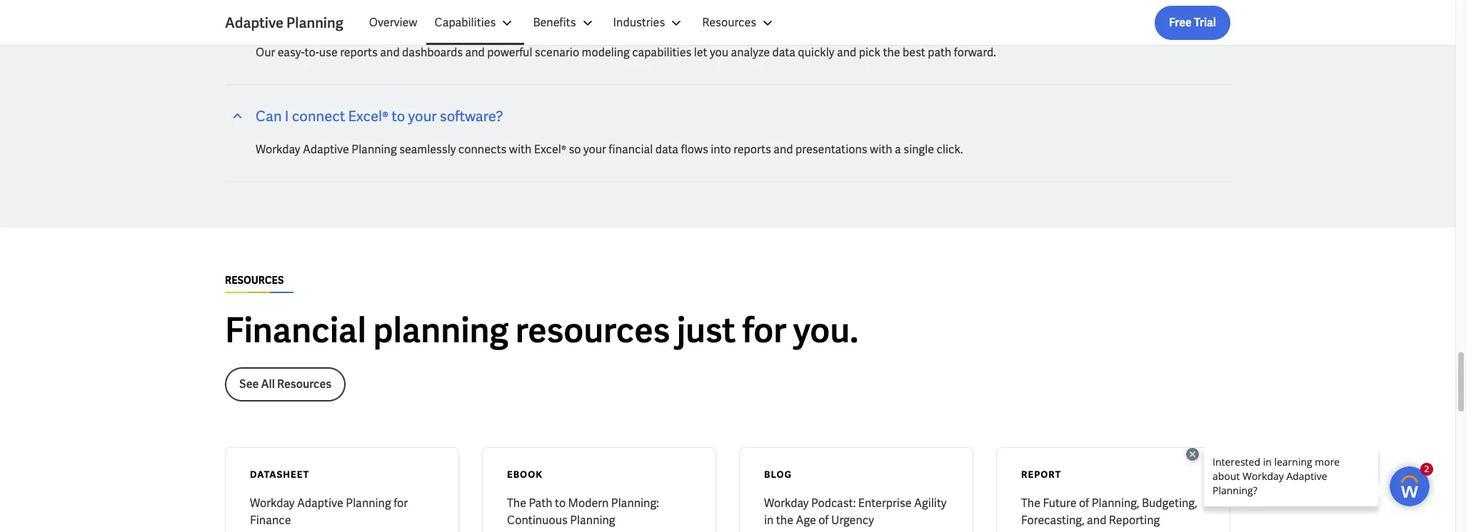 Task type: vqa. For each thing, say whether or not it's contained in the screenshot.
Human
no



Task type: describe. For each thing, give the bounding box(es) containing it.
into
[[711, 142, 731, 157]]

the inside workday podcast: enterprise agility in the age of urgency
[[776, 514, 794, 529]]

click.
[[937, 142, 964, 157]]

best
[[903, 45, 926, 60]]

adaptive for workday adaptive planning seamlessly connects with excel® so your financial data flows into reports and presentations with a single click.
[[303, 142, 349, 157]]

finance
[[250, 514, 291, 529]]

free trial link
[[1155, 6, 1231, 40]]

to inside the path to modern planning: continuous planning
[[555, 497, 566, 512]]

seamlessly
[[399, 142, 456, 157]]

workday for workday podcast: enterprise agility in the age of urgency
[[764, 497, 809, 512]]

and inside the future of planning, budgeting, forecasting, and reporting
[[1087, 514, 1107, 529]]

you.
[[794, 309, 859, 353]]

2 horizontal spatial your
[[584, 142, 607, 157]]

overview link
[[361, 6, 426, 40]]

modern
[[568, 497, 609, 512]]

1 vertical spatial data
[[656, 142, 679, 157]]

urgency
[[832, 514, 874, 529]]

scenario
[[535, 45, 580, 60]]

software?
[[440, 107, 503, 126]]

menu containing overview
[[361, 6, 785, 40]]

adaptive for workday adaptive planning for finance
[[297, 497, 344, 512]]

top
[[348, 10, 370, 29]]

budgeting,
[[1142, 497, 1198, 512]]

1 horizontal spatial the
[[883, 45, 901, 60]]

our
[[256, 45, 275, 60]]

capabilities button
[[426, 6, 525, 40]]

planning inside workday adaptive planning for finance
[[346, 497, 391, 512]]

planning inside the path to modern planning: continuous planning
[[570, 514, 616, 529]]

dashboards
[[402, 45, 463, 60]]

what
[[256, 10, 290, 29]]

0 vertical spatial adaptive
[[225, 14, 284, 32]]

the future of planning, budgeting, forecasting, and reporting
[[1022, 497, 1198, 529]]

resources inside popup button
[[703, 15, 757, 30]]

1 horizontal spatial excel®
[[534, 142, 567, 157]]

and inside dropdown button
[[429, 10, 454, 29]]

industries button
[[605, 6, 694, 40]]

planning inside adaptive planning link
[[286, 14, 343, 32]]

use
[[319, 45, 338, 60]]

1 horizontal spatial for
[[743, 309, 787, 353]]

free
[[1169, 15, 1192, 30]]

adaptive planning
[[225, 14, 343, 32]]

resources
[[225, 275, 284, 287]]

benefits button
[[525, 6, 605, 40]]

powerful
[[487, 45, 533, 60]]

planning,
[[1092, 497, 1140, 512]]

future
[[1043, 497, 1077, 512]]

connect
[[292, 107, 345, 126]]

easy-
[[278, 45, 305, 60]]

0 vertical spatial data
[[773, 45, 796, 60]]

financial planning resources just for you.
[[225, 309, 859, 353]]

see all resources link
[[225, 368, 346, 402]]

see all resources
[[239, 377, 332, 392]]

workday adaptive planning for finance
[[250, 497, 408, 529]]

so
[[569, 142, 581, 157]]

workday for workday adaptive planning seamlessly connects with excel® so your financial data flows into reports and presentations with a single click.
[[256, 142, 300, 157]]

of inside the future of planning, budgeting, forecasting, and reporting
[[1079, 497, 1090, 512]]

workday adaptive planning seamlessly connects with excel® so your financial data flows into reports and presentations with a single click.
[[256, 142, 964, 157]]

connects
[[459, 142, 507, 157]]

trial
[[1195, 15, 1217, 30]]

our easy-to-use reports and dashboards and powerful scenario modeling capabilities let you analyze data quickly and pick the best path forward.
[[256, 45, 997, 60]]

workday podcast: enterprise agility in the age of urgency
[[764, 497, 947, 529]]

planning:
[[611, 497, 659, 512]]

capabilities
[[435, 15, 496, 30]]

flows
[[681, 142, 709, 157]]



Task type: locate. For each thing, give the bounding box(es) containing it.
resources
[[516, 309, 670, 353]]

0 horizontal spatial for
[[394, 497, 408, 512]]

all
[[261, 377, 275, 392]]

0 vertical spatial of
[[1079, 497, 1090, 512]]

workday down i
[[256, 142, 300, 157]]

capabilities?
[[457, 10, 538, 29]]

the for the path to modern planning: continuous planning
[[507, 497, 527, 512]]

the path to modern planning: continuous planning
[[507, 497, 659, 529]]

0 vertical spatial resources
[[703, 15, 757, 30]]

can
[[256, 107, 282, 126]]

i
[[285, 107, 289, 126]]

your right so
[[584, 142, 607, 157]]

continuous
[[507, 514, 568, 529]]

0 horizontal spatial your
[[317, 10, 345, 29]]

ebook
[[507, 470, 543, 482]]

1 vertical spatial for
[[394, 497, 408, 512]]

your inside what are your top features and capabilities? dropdown button
[[317, 10, 345, 29]]

1 horizontal spatial data
[[773, 45, 796, 60]]

0 vertical spatial to
[[392, 107, 405, 126]]

for
[[743, 309, 787, 353], [394, 497, 408, 512]]

data left the flows
[[656, 142, 679, 157]]

the right in
[[776, 514, 794, 529]]

just
[[677, 309, 736, 353]]

datasheet
[[250, 470, 310, 482]]

0 vertical spatial your
[[317, 10, 345, 29]]

resources button
[[694, 6, 785, 40]]

overview
[[369, 15, 418, 30]]

1 with from the left
[[509, 142, 532, 157]]

quickly
[[798, 45, 835, 60]]

adaptive
[[225, 14, 284, 32], [303, 142, 349, 157], [297, 497, 344, 512]]

of right future
[[1079, 497, 1090, 512]]

with left a at the right of the page
[[870, 142, 893, 157]]

pick
[[859, 45, 881, 60]]

0 horizontal spatial reports
[[340, 45, 378, 60]]

0 vertical spatial for
[[743, 309, 787, 353]]

of inside workday podcast: enterprise agility in the age of urgency
[[819, 514, 829, 529]]

1 the from the left
[[507, 497, 527, 512]]

2 vertical spatial adaptive
[[297, 497, 344, 512]]

to inside dropdown button
[[392, 107, 405, 126]]

reports
[[340, 45, 378, 60], [734, 142, 772, 157]]

forecasting,
[[1022, 514, 1085, 529]]

list containing overview
[[361, 6, 1231, 40]]

workday for workday adaptive planning for finance
[[250, 497, 295, 512]]

0 horizontal spatial resources
[[277, 377, 332, 392]]

your
[[317, 10, 345, 29], [408, 107, 437, 126], [584, 142, 607, 157]]

podcast:
[[812, 497, 856, 512]]

a
[[895, 142, 902, 157]]

the right the pick at the right top of the page
[[883, 45, 901, 60]]

adaptive down datasheet
[[297, 497, 344, 512]]

free trial
[[1169, 15, 1217, 30]]

your up seamlessly
[[408, 107, 437, 126]]

workday inside workday podcast: enterprise agility in the age of urgency
[[764, 497, 809, 512]]

0 horizontal spatial of
[[819, 514, 829, 529]]

industries
[[613, 15, 665, 30]]

you
[[710, 45, 729, 60]]

data
[[773, 45, 796, 60], [656, 142, 679, 157]]

1 horizontal spatial the
[[1022, 497, 1041, 512]]

the inside the future of planning, budgeting, forecasting, and reporting
[[1022, 497, 1041, 512]]

and down capabilities popup button on the left top of the page
[[465, 45, 485, 60]]

1 horizontal spatial your
[[408, 107, 437, 126]]

and
[[429, 10, 454, 29], [380, 45, 400, 60], [465, 45, 485, 60], [837, 45, 857, 60], [774, 142, 793, 157], [1087, 514, 1107, 529]]

are
[[293, 10, 314, 29]]

and down overview link
[[380, 45, 400, 60]]

analyze
[[731, 45, 770, 60]]

forward.
[[954, 45, 997, 60]]

reports right use
[[340, 45, 378, 60]]

with right connects
[[509, 142, 532, 157]]

single
[[904, 142, 935, 157]]

excel®
[[348, 107, 389, 126], [534, 142, 567, 157]]

resources right all
[[277, 377, 332, 392]]

path
[[529, 497, 553, 512]]

modeling
[[582, 45, 630, 60]]

resources up 'you' at the top of page
[[703, 15, 757, 30]]

2 vertical spatial your
[[584, 142, 607, 157]]

adaptive down connect
[[303, 142, 349, 157]]

adaptive planning link
[[225, 13, 361, 33]]

1 vertical spatial the
[[776, 514, 794, 529]]

0 horizontal spatial with
[[509, 142, 532, 157]]

financial
[[225, 309, 366, 353]]

for inside workday adaptive planning for finance
[[394, 497, 408, 512]]

to-
[[305, 45, 319, 60]]

can i connect excel® to your software?
[[256, 107, 503, 126]]

1 horizontal spatial with
[[870, 142, 893, 157]]

what are your top features and capabilities?
[[256, 10, 538, 29]]

1 vertical spatial adaptive
[[303, 142, 349, 157]]

1 vertical spatial excel®
[[534, 142, 567, 157]]

0 horizontal spatial to
[[392, 107, 405, 126]]

see
[[239, 377, 259, 392]]

excel® right connect
[[348, 107, 389, 126]]

planning
[[373, 309, 509, 353]]

reporting
[[1109, 514, 1161, 529]]

1 vertical spatial of
[[819, 514, 829, 529]]

in
[[764, 514, 774, 529]]

1 vertical spatial your
[[408, 107, 437, 126]]

and left the pick at the right top of the page
[[837, 45, 857, 60]]

planning
[[286, 14, 343, 32], [352, 142, 397, 157], [346, 497, 391, 512], [570, 514, 616, 529]]

and down planning,
[[1087, 514, 1107, 529]]

the inside the path to modern planning: continuous planning
[[507, 497, 527, 512]]

capabilities
[[633, 45, 692, 60]]

workday inside workday adaptive planning for finance
[[250, 497, 295, 512]]

presentations
[[796, 142, 868, 157]]

reports right into
[[734, 142, 772, 157]]

1 horizontal spatial of
[[1079, 497, 1090, 512]]

let
[[694, 45, 708, 60]]

enterprise
[[859, 497, 912, 512]]

adaptive up our
[[225, 14, 284, 32]]

path
[[928, 45, 952, 60]]

of right age at the right bottom
[[819, 514, 829, 529]]

report
[[1022, 470, 1062, 482]]

agility
[[915, 497, 947, 512]]

data left the quickly
[[773, 45, 796, 60]]

1 vertical spatial resources
[[277, 377, 332, 392]]

the
[[883, 45, 901, 60], [776, 514, 794, 529]]

workday up in
[[764, 497, 809, 512]]

what are your top features and capabilities? button
[[225, 10, 1231, 33]]

of
[[1079, 497, 1090, 512], [819, 514, 829, 529]]

2 with from the left
[[870, 142, 893, 157]]

2 the from the left
[[1022, 497, 1041, 512]]

1 horizontal spatial reports
[[734, 142, 772, 157]]

0 horizontal spatial the
[[507, 497, 527, 512]]

to right path
[[555, 497, 566, 512]]

1 vertical spatial reports
[[734, 142, 772, 157]]

the
[[507, 497, 527, 512], [1022, 497, 1041, 512]]

1 horizontal spatial resources
[[703, 15, 757, 30]]

the for the future of planning, budgeting, forecasting, and reporting
[[1022, 497, 1041, 512]]

the left path
[[507, 497, 527, 512]]

and left presentations
[[774, 142, 793, 157]]

features
[[373, 10, 426, 29]]

age
[[796, 514, 817, 529]]

0 horizontal spatial the
[[776, 514, 794, 529]]

0 vertical spatial excel®
[[348, 107, 389, 126]]

and up dashboards
[[429, 10, 454, 29]]

workday up finance
[[250, 497, 295, 512]]

0 horizontal spatial data
[[656, 142, 679, 157]]

the up forecasting,
[[1022, 497, 1041, 512]]

blog
[[764, 470, 793, 482]]

0 vertical spatial the
[[883, 45, 901, 60]]

1 horizontal spatial to
[[555, 497, 566, 512]]

your right 'are'
[[317, 10, 345, 29]]

your inside can i connect excel® to your software? dropdown button
[[408, 107, 437, 126]]

list
[[361, 6, 1231, 40]]

menu
[[361, 6, 785, 40]]

0 horizontal spatial excel®
[[348, 107, 389, 126]]

to
[[392, 107, 405, 126], [555, 497, 566, 512]]

financial
[[609, 142, 653, 157]]

excel® inside can i connect excel® to your software? dropdown button
[[348, 107, 389, 126]]

0 vertical spatial reports
[[340, 45, 378, 60]]

to up seamlessly
[[392, 107, 405, 126]]

resources
[[703, 15, 757, 30], [277, 377, 332, 392]]

excel® left so
[[534, 142, 567, 157]]

can i connect excel® to your software? button
[[225, 107, 1231, 130]]

with
[[509, 142, 532, 157], [870, 142, 893, 157]]

adaptive inside workday adaptive planning for finance
[[297, 497, 344, 512]]

1 vertical spatial to
[[555, 497, 566, 512]]

workday
[[256, 142, 300, 157], [250, 497, 295, 512], [764, 497, 809, 512]]

benefits
[[533, 15, 576, 30]]



